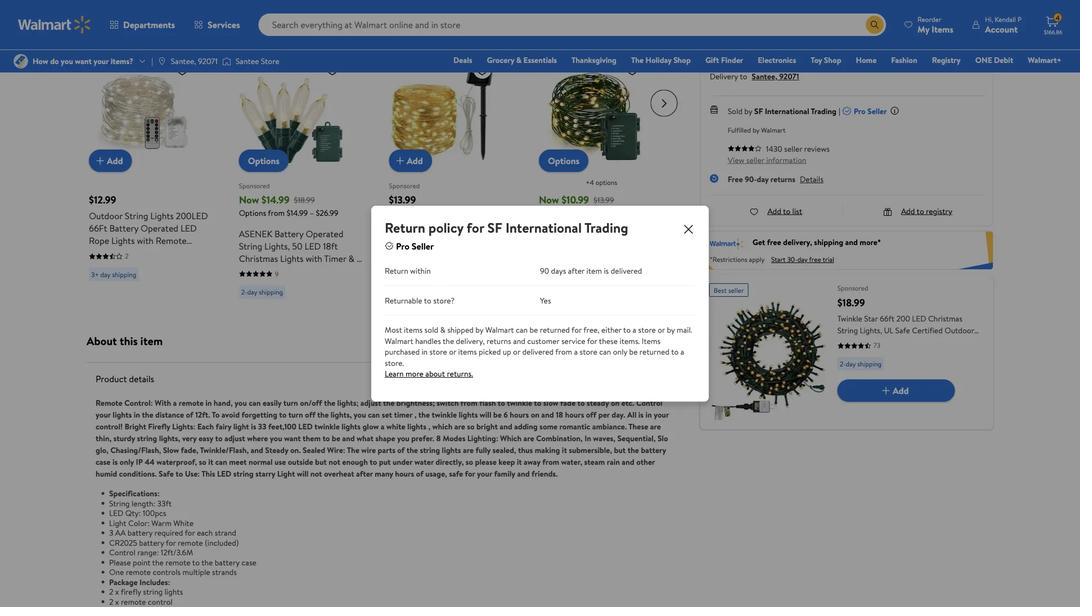 Task type: locate. For each thing, give the bounding box(es) containing it.
product group containing now $10.99
[[539, 36, 664, 303]]

you up the "steady"
[[270, 433, 282, 444]]

lights, up slow
[[159, 433, 180, 444]]

be
[[530, 325, 538, 336], [629, 347, 638, 357], [493, 409, 502, 420], [332, 433, 340, 444]]

sponsored inside sponsored $13.99 solar fairy lights,waterproof 200led 72ft solar string lights with 8 modes, super bright copper wire solar lights outdoor for tree, patio, garden, party decoration
[[389, 181, 420, 190]]

is right 277
[[604, 265, 609, 276]]

will down outside
[[297, 468, 309, 479]]

2 vertical spatial 2-
[[840, 359, 846, 369]]

shipping down 73 on the right bottom
[[858, 359, 882, 369]]

1 vertical spatial after
[[356, 468, 373, 479]]

2 horizontal spatial store
[[638, 325, 656, 336]]

timer inside asenek battery operated string lights, 50 led 18ft christmas lights with timer & 8 modes for christmas tree wreath party wedding decor, warm white
[[324, 252, 346, 264]]

policy
[[429, 218, 464, 237]]

so left the bright
[[467, 421, 475, 432]]

1 horizontal spatial free
[[809, 255, 821, 265]]

asenek battery operated string lights, 50 led 18ft christmas lights with timer & 8 modes for christmas tree wreath party wedding decor, warm white image
[[239, 58, 344, 163]]

2 horizontal spatial items
[[458, 347, 477, 357]]

package
[[109, 577, 138, 588]]

0 vertical spatial control
[[636, 398, 663, 409]]

fairy up modes,
[[411, 210, 429, 222]]

battery down (included)
[[215, 557, 240, 568]]

1430 seller reviews
[[766, 143, 830, 154]]

garden
[[539, 264, 568, 277]]

2 horizontal spatial operated
[[610, 240, 648, 252]]

item inside return policy for sf international trading dialog
[[587, 265, 602, 276]]

international inside dialog
[[506, 218, 582, 237]]

some
[[540, 421, 558, 432]]

avoid
[[222, 409, 240, 420]]

loende christmas lights, 50 led 17 ft battery operated fairy lights for home party garden christmas decoration, 1 pack image
[[539, 58, 644, 163]]

brightness;
[[397, 398, 435, 409]]

shop right holiday
[[674, 55, 691, 66]]

trading down options
[[585, 218, 628, 237]]

or up returns.
[[449, 347, 457, 357]]

from inside now $10.99 $13.99 options from $10.99 – $22.99
[[568, 207, 585, 218]]

9
[[275, 269, 279, 279]]

returned right the these at the bottom right of page
[[640, 347, 670, 357]]

2 horizontal spatial fairy
[[539, 252, 558, 264]]

2 inside specifications: string length: 33ft led qty: 100pcs light color: warm white 3 aa battery required for each strand cr2025 battery for remote (included) control range: 12ft/3.6m please point the remote to the battery case one remote controls multiple strands package includes: 2 x firefly string lights
[[109, 587, 113, 598]]

2 vertical spatial white
[[173, 518, 194, 529]]

1 vertical spatial light
[[109, 518, 126, 529]]

44
[[145, 457, 155, 468]]

lights:
[[172, 421, 196, 432]]

1 horizontal spatial add button
[[389, 149, 432, 172]]

battery up 'point'
[[139, 538, 164, 549]]

of left 12ft.
[[186, 409, 193, 420]]

party inside sponsored $13.99 solar fairy lights,waterproof 200led 72ft solar string lights with 8 modes, super bright copper wire solar lights outdoor for tree, patio, garden, party decoration
[[422, 272, 443, 284]]

garden,
[[389, 272, 420, 284]]

home inside home link
[[856, 55, 877, 66]]

delivery to santee, 92071
[[710, 71, 800, 82]]

only inside the remote control: with a remote in hand, you can easily turn on/off the lights; adjust the brightness; switch from flash to twinkle to slow fade to steady on etc. control your lights in the distance of 12ft. to avoid forgetting to turn off the lights, you can set timer , the twinkle lights will be 6 hours on and 18 hours off per day. all is in your control! bright firefly lights: each fairy light is 33 feet,100 led twinkle lights glow a white lights , which are so bright and adding some romantic ambiance. these are thin, sturdy string lights, very easy to adjust where you want them to be and what shape you prefer. 8 modes lighting: which are combination, in waves, sequential, slo glo, chasing/flash, slow fade, twinkle/flash, and steady on. sealed wire: the wire parts of the string lights are fully sealed, thus making it submersible, but the battery case is only ip 44 waterproof, so it can meet normal use outside but not enough to put under water directly, so please keep it away from water, steam rain and other humid conditions. safe to use: this led string starry light will not overheat after many hours of usage, safe for your family and friends.
[[120, 457, 134, 468]]

timer inside $12.99 outdoor string lights 200led 66ft battery operated led rope lights with remote indoor timer fairy lights for patio easter christmas party cool white
[[116, 247, 138, 259]]

white inside asenek battery operated string lights, 50 led 18ft christmas lights with timer & 8 modes for christmas tree wreath party wedding decor, warm white
[[264, 289, 287, 302]]

0 horizontal spatial what
[[119, 19, 136, 30]]

0 horizontal spatial $13.99
[[389, 193, 416, 207]]

turn right easily
[[283, 398, 298, 409]]

it
[[562, 445, 567, 456], [208, 457, 213, 468], [517, 457, 522, 468]]

with inside asenek battery operated string lights, 50 led 18ft christmas lights with timer & 8 modes for christmas tree wreath party wedding decor, warm white
[[306, 252, 322, 264]]

pickup
[[836, 27, 858, 38]]

it down combination,
[[562, 445, 567, 456]]

0 horizontal spatial warm
[[152, 518, 172, 529]]

2 shop from the left
[[824, 55, 842, 66]]

light inside specifications: string length: 33ft led qty: 100pcs light color: warm white 3 aa battery required for each strand cr2025 battery for remote (included) control range: 12ft/3.6m please point the remote to the battery case one remote controls multiple strands package includes: 2 x firefly string lights
[[109, 518, 126, 529]]

control
[[636, 398, 663, 409], [109, 548, 136, 559]]

battery inside loende christmas lights, 50 led 17 ft battery operated fairy lights for home party garden christmas decoration, 1 pack
[[579, 240, 608, 252]]

2 vertical spatial &
[[440, 325, 446, 336]]

twinkle up which at the left of page
[[432, 409, 457, 420]]

$13.99 up modes,
[[389, 193, 416, 207]]

1 horizontal spatial options link
[[539, 149, 589, 172]]

battery right asenek
[[275, 227, 304, 240]]

control inside specifications: string length: 33ft led qty: 100pcs light color: warm white 3 aa battery required for each strand cr2025 battery for remote (included) control range: 12ft/3.6m please point the remote to the battery case one remote controls multiple strands package includes: 2 x firefly string lights
[[109, 548, 136, 559]]

lights, up 9
[[265, 240, 290, 252]]

in inside most items sold & shipped by walmart can be returned for free, either to a store or by mail. walmart handles the delivery, returns and customer service for these items. items purchased in store or items picked up or delivered from a store can only be returned to a store. learn more about returns.
[[422, 347, 428, 357]]

1 vertical spatial trading
[[585, 218, 628, 237]]

return
[[385, 218, 425, 237], [385, 265, 408, 276]]

family
[[494, 468, 515, 479]]

free left trial on the right top
[[809, 255, 821, 265]]

Walmart Site-Wide search field
[[259, 14, 886, 36]]

and right up
[[513, 336, 526, 347]]

modes inside asenek battery operated string lights, 50 led 18ft christmas lights with timer & 8 modes for christmas tree wreath party wedding decor, warm white
[[239, 264, 265, 277]]

0 horizontal spatial add to cart image
[[93, 154, 107, 167]]

returns inside most items sold & shipped by walmart can be returned for free, either to a store or by mail. walmart handles the delivery, returns and customer service for these items. items purchased in store or items picked up or delivered from a store can only be returned to a store. learn more about returns.
[[487, 336, 511, 347]]

0 horizontal spatial 2
[[109, 587, 113, 598]]

0 vertical spatial $14.99
[[262, 193, 290, 207]]

the up "under"
[[407, 445, 418, 456]]

1 vertical spatial will
[[297, 468, 309, 479]]

decoration
[[445, 272, 489, 284]]

0 horizontal spatial international
[[506, 218, 582, 237]]

delivered inside most items sold & shipped by walmart can be returned for free, either to a store or by mail. walmart handles the delivery, returns and customer service for these items. items purchased in store or items picked up or delivered from a store can only be returned to a store. learn more about returns.
[[522, 347, 554, 357]]

get free delivery, shipping and more* banner
[[700, 231, 994, 270]]

only down either
[[613, 347, 628, 357]]

free
[[728, 174, 743, 185]]

pro seller inside return policy for sf international trading dialog
[[396, 240, 434, 253]]

lights down controls
[[165, 587, 183, 598]]

0 horizontal spatial timer
[[116, 247, 138, 259]]

2 return from the top
[[385, 265, 408, 276]]

the holiday shop link
[[626, 54, 696, 66]]

0 horizontal spatial $18.99
[[294, 194, 315, 205]]

options link for now
[[539, 149, 589, 172]]

options link up sponsored now $14.99 $18.99 options from $14.99 – $26.99 at left
[[239, 149, 289, 172]]

0 horizontal spatial light
[[109, 518, 126, 529]]

returns down information
[[771, 174, 796, 185]]

with left modes,
[[389, 234, 406, 247]]

add to favorites list, outdoor string lights 200led 66ft battery operated led rope lights with remote indoor timer fairy lights for patio easter christmas party cool white image
[[176, 63, 189, 77]]

lights up the control!
[[113, 409, 132, 420]]

returns right shipped at the left of the page
[[487, 336, 511, 347]]

66ft
[[89, 222, 107, 234]]

prefer.
[[411, 433, 435, 444]]

1 horizontal spatial 2-day shipping
[[391, 270, 433, 279]]

string inside specifications: string length: 33ft led qty: 100pcs light color: warm white 3 aa battery required for each strand cr2025 battery for remote (included) control range: 12ft/3.6m please point the remote to the battery case one remote controls multiple strands package includes: 2 x firefly string lights
[[143, 587, 163, 598]]

twinkle up them
[[315, 421, 340, 432]]

0 vertical spatial pro seller
[[854, 105, 887, 116]]

off left per
[[586, 409, 597, 420]]

the
[[443, 336, 454, 347], [324, 398, 336, 409], [383, 398, 395, 409], [142, 409, 153, 420], [317, 409, 329, 420], [419, 409, 430, 420], [407, 445, 418, 456], [628, 445, 639, 456], [152, 557, 164, 568], [202, 557, 213, 568]]

indoor
[[89, 247, 114, 259]]

1 – from the left
[[310, 207, 314, 218]]

fade,
[[181, 445, 198, 456]]

what inside the remote control: with a remote in hand, you can easily turn on/off the lights; adjust the brightness; switch from flash to twinkle to slow fade to steady on etc. control your lights in the distance of 12ft. to avoid forgetting to turn off the lights, you can set timer , the twinkle lights will be 6 hours on and 18 hours off per day. all is in your control! bright firefly lights: each fairy light is 33 feet,100 led twinkle lights glow a white lights , which are so bright and adding some romantic ambiance. these are thin, sturdy string lights, very easy to adjust where you want them to be and what shape you prefer. 8 modes lighting: which are combination, in waves, sequential, slo glo, chasing/flash, slow fade, twinkle/flash, and steady on. sealed wire: the wire parts of the string lights are fully sealed, thus making it submersible, but the battery case is only ip 44 waterproof, so it can meet normal use outside but not enough to put under water directly, so please keep it away from water, steam rain and other humid conditions. safe to use: this led string starry light will not overheat after many hours of usage, safe for your family and friends.
[[357, 433, 374, 444]]

product group containing now $14.99
[[239, 36, 364, 303]]

0 vertical spatial only
[[613, 347, 628, 357]]

trial
[[823, 255, 835, 265]]

your up slo
[[654, 409, 669, 420]]

1 vertical spatial home
[[599, 252, 623, 264]]

0 vertical spatial will
[[480, 409, 492, 420]]

seller
[[785, 143, 803, 154], [747, 154, 765, 165], [729, 286, 744, 295]]

home
[[856, 55, 877, 66], [599, 252, 623, 264]]

1 vertical spatial 8
[[357, 252, 362, 264]]

by
[[745, 105, 753, 116], [753, 125, 760, 135], [476, 325, 484, 336], [667, 325, 675, 336]]

waves,
[[593, 433, 616, 444]]

not
[[329, 457, 340, 468], [311, 468, 322, 479]]

1 vertical spatial remote
[[96, 398, 123, 409]]

customers
[[138, 19, 173, 30]]

what inside similar items you might like based on what customers bought
[[119, 19, 136, 30]]

0 horizontal spatial –
[[310, 207, 314, 218]]

200led inside sponsored $13.99 solar fairy lights,waterproof 200led 72ft solar string lights with 8 modes, super bright copper wire solar lights outdoor for tree, patio, garden, party decoration
[[389, 222, 421, 234]]

0 vertical spatial returned
[[540, 325, 570, 336]]

2 horizontal spatial 8
[[436, 433, 441, 444]]

1 horizontal spatial off
[[586, 409, 597, 420]]

flash
[[480, 398, 496, 409]]

1 horizontal spatial lights,
[[618, 227, 644, 240]]

to right fade
[[578, 398, 585, 409]]

+4
[[586, 177, 594, 187]]

international down 92071 on the right top
[[765, 105, 810, 116]]

2 left x
[[109, 587, 113, 598]]

1 horizontal spatial item
[[587, 265, 602, 276]]

to left slow
[[534, 398, 542, 409]]

$14.99 up asenek
[[262, 193, 290, 207]]

lights, inside asenek battery operated string lights, 50 led 18ft christmas lights with timer & 8 modes for christmas tree wreath party wedding decor, warm white
[[265, 240, 290, 252]]

1 horizontal spatial timer
[[324, 252, 346, 264]]

sf
[[755, 105, 763, 116], [488, 218, 502, 237]]

2 off from the left
[[586, 409, 597, 420]]

2 – from the left
[[610, 207, 614, 218]]

reduced price
[[544, 42, 586, 52]]

humid
[[96, 468, 117, 479]]

after inside return policy for sf international trading dialog
[[568, 265, 585, 276]]

and left more*
[[846, 237, 858, 248]]

them
[[303, 433, 321, 444]]

2 vertical spatial on
[[531, 409, 540, 420]]

and inside 'banner'
[[846, 237, 858, 248]]

with left the 18ft
[[306, 252, 322, 264]]

walmart up up
[[486, 325, 514, 336]]

0 vertical spatial 2
[[125, 251, 129, 261]]

add to favorites list, solar fairy lights,waterproof 200led 72ft solar string lights with 8 modes, super bright copper wire solar lights outdoor for tree, patio, garden, party decoration image
[[476, 63, 489, 77]]

0 horizontal spatial sponsored
[[239, 181, 270, 190]]

you
[[153, 2, 170, 18], [235, 398, 247, 409], [354, 409, 366, 420], [270, 433, 282, 444], [397, 433, 410, 444]]

more
[[406, 368, 424, 379]]

0 horizontal spatial add button
[[89, 149, 132, 172]]

trading inside dialog
[[585, 218, 628, 237]]

yes
[[540, 295, 551, 306]]

from up learn more about returns. link on the bottom of page
[[556, 347, 572, 357]]

2 now from the left
[[539, 193, 559, 207]]

fairy inside $12.99 outdoor string lights 200led 66ft battery operated led rope lights with remote indoor timer fairy lights for patio easter christmas party cool white
[[141, 247, 159, 259]]

battery up other
[[641, 445, 666, 456]]

2 horizontal spatial battery
[[579, 240, 608, 252]]

0 horizontal spatial only
[[120, 457, 134, 468]]

for inside $12.99 outdoor string lights 200led 66ft battery operated led rope lights with remote indoor timer fairy lights for patio easter christmas party cool white
[[187, 247, 198, 259]]

submersible,
[[569, 445, 612, 456]]

remote inside $12.99 outdoor string lights 200led 66ft battery operated led rope lights with remote indoor timer fairy lights for patio easter christmas party cool white
[[156, 234, 187, 247]]

1 horizontal spatial returned
[[640, 347, 670, 357]]

customer
[[527, 336, 560, 347]]

delivery, inside most items sold & shipped by walmart can be returned for free, either to a store or by mail. walmart handles the delivery, returns and customer service for these items. items purchased in store or items picked up or delivered from a store can only be returned to a store. learn more about returns.
[[456, 336, 485, 347]]

1 options link from the left
[[239, 149, 289, 172]]

1 product group from the left
[[89, 36, 214, 303]]

white left each
[[173, 518, 194, 529]]

up
[[503, 347, 511, 357]]

to left registry
[[917, 206, 924, 217]]

sponsored for $18.99
[[838, 284, 869, 293]]

0 vertical spatial white
[[110, 272, 133, 284]]

outdoor inside sponsored $13.99 solar fairy lights,waterproof 200led 72ft solar string lights with 8 modes, super bright copper wire solar lights outdoor for tree, patio, garden, party decoration
[[389, 259, 423, 272]]

glo,
[[96, 445, 109, 456]]

with inside sponsored $13.99 solar fairy lights,waterproof 200led 72ft solar string lights with 8 modes, super bright copper wire solar lights outdoor for tree, patio, garden, party decoration
[[389, 234, 406, 247]]

shipping right cool
[[112, 270, 136, 279]]

0 horizontal spatial hours
[[395, 468, 414, 479]]

0 horizontal spatial with
[[137, 234, 154, 247]]

1 vertical spatial the
[[347, 445, 360, 456]]

color:
[[128, 518, 150, 529]]

1 vertical spatial on
[[611, 398, 620, 409]]

& right sold
[[440, 325, 446, 336]]

pro seller down 72ft
[[396, 240, 434, 253]]

shipped
[[447, 325, 474, 336]]

1 shop from the left
[[674, 55, 691, 66]]

1 vertical spatial seller
[[412, 240, 434, 253]]

0 horizontal spatial not
[[311, 468, 322, 479]]

fully
[[476, 445, 491, 456]]

2 options link from the left
[[539, 149, 589, 172]]

are
[[455, 421, 465, 432], [650, 421, 661, 432], [524, 433, 534, 444], [463, 445, 474, 456]]

3+
[[91, 270, 99, 279]]

use
[[275, 457, 286, 468]]

1 horizontal spatial not
[[329, 457, 340, 468]]

1 vertical spatial what
[[357, 433, 374, 444]]

clearance
[[243, 42, 273, 52]]

party inside loende christmas lights, 50 led 17 ft battery operated fairy lights for home party garden christmas decoration, 1 pack
[[625, 252, 646, 264]]

0 vertical spatial of
[[186, 409, 193, 420]]

gift finder link
[[701, 54, 749, 66]]

decoration,
[[611, 264, 657, 277]]

battery inside the remote control: with a remote in hand, you can easily turn on/off the lights; adjust the brightness; switch from flash to twinkle to slow fade to steady on etc. control your lights in the distance of 12ft. to avoid forgetting to turn off the lights, you can set timer , the twinkle lights will be 6 hours on and 18 hours off per day. all is in your control! bright firefly lights: each fairy light is 33 feet,100 led twinkle lights glow a white lights , which are so bright and adding some romantic ambiance. these are thin, sturdy string lights, very easy to adjust where you want them to be and what shape you prefer. 8 modes lighting: which are combination, in waves, sequential, slo glo, chasing/flash, slow fade, twinkle/flash, and steady on. sealed wire: the wire parts of the string lights are fully sealed, thus making it submersible, but the battery case is only ip 44 waterproof, so it can meet normal use outside but not enough to put under water directly, so please keep it away from water, steam rain and other humid conditions. safe to use: this led string starry light will not overheat after many hours of usage, safe for your family and friends.
[[641, 445, 666, 456]]

90-
[[745, 174, 757, 185]]

– left $22.99
[[610, 207, 614, 218]]

add to favorites list, loende christmas lights, 50 led 17 ft battery operated fairy lights for home party garden christmas decoration, 1 pack image
[[626, 63, 639, 77]]

1 vertical spatial not
[[311, 468, 322, 479]]

string
[[137, 433, 157, 444], [420, 445, 440, 456], [233, 468, 254, 479], [143, 587, 163, 598]]

bright
[[470, 234, 494, 247], [125, 421, 146, 432]]

4 product group from the left
[[539, 36, 664, 303]]

add to cart image for $12.99
[[93, 154, 107, 167]]

case inside the remote control: with a remote in hand, you can easily turn on/off the lights; adjust the brightness; switch from flash to twinkle to slow fade to steady on etc. control your lights in the distance of 12ft. to avoid forgetting to turn off the lights, you can set timer , the twinkle lights will be 6 hours on and 18 hours off per day. all is in your control! bright firefly lights: each fairy light is 33 feet,100 led twinkle lights glow a white lights , which are so bright and adding some romantic ambiance. these are thin, sturdy string lights, very easy to adjust where you want them to be and what shape you prefer. 8 modes lighting: which are combination, in waves, sequential, slo glo, chasing/flash, slow fade, twinkle/flash, and steady on. sealed wire: the wire parts of the string lights are fully sealed, thus making it submersible, but the battery case is only ip 44 waterproof, so it can meet normal use outside but not enough to put under water directly, so please keep it away from water, steam rain and other humid conditions. safe to use: this led string starry light will not overheat after many hours of usage, safe for your family and friends.
[[96, 457, 111, 468]]

1 horizontal spatial seller
[[747, 154, 765, 165]]

0 horizontal spatial adjust
[[224, 433, 245, 444]]

1 horizontal spatial store
[[580, 347, 598, 357]]

on right "based" at top left
[[109, 19, 117, 30]]

registry link
[[927, 54, 966, 66]]

options link
[[239, 149, 289, 172], [539, 149, 589, 172]]

battery inside $12.99 outdoor string lights 200led 66ft battery operated led rope lights with remote indoor timer fairy lights for patio easter christmas party cool white
[[109, 222, 139, 234]]

options up now $10.99 $13.99 options from $10.99 – $22.99
[[548, 154, 580, 167]]

0 horizontal spatial the
[[347, 445, 360, 456]]

string up water
[[420, 445, 440, 456]]

the inside the remote control: with a remote in hand, you can easily turn on/off the lights; adjust the brightness; switch from flash to twinkle to slow fade to steady on etc. control your lights in the distance of 12ft. to avoid forgetting to turn off the lights, you can set timer , the twinkle lights will be 6 hours on and 18 hours off per day. all is in your control! bright firefly lights: each fairy light is 33 feet,100 led twinkle lights glow a white lights , which are so bright and adding some romantic ambiance. these are thin, sturdy string lights, very easy to adjust where you want them to be and what shape you prefer. 8 modes lighting: which are combination, in waves, sequential, slo glo, chasing/flash, slow fade, twinkle/flash, and steady on. sealed wire: the wire parts of the string lights are fully sealed, thus making it submersible, but the battery case is only ip 44 waterproof, so it can meet normal use outside but not enough to put under water directly, so please keep it away from water, steam rain and other humid conditions. safe to use: this led string starry light will not overheat after many hours of usage, safe for your family and friends.
[[347, 445, 360, 456]]

1 horizontal spatial on
[[531, 409, 540, 420]]

close dialog image
[[682, 223, 696, 236]]

in right purchased
[[422, 347, 428, 357]]

santee,
[[752, 71, 778, 82]]

add to cart image
[[93, 154, 107, 167], [394, 154, 407, 167], [880, 384, 893, 398]]

with right the "indoor" in the left of the page
[[137, 234, 154, 247]]

2 horizontal spatial seller
[[785, 143, 803, 154]]

items inside similar items you might like based on what customers bought
[[123, 2, 150, 18]]

$18.99 inside sponsored $18.99
[[838, 296, 865, 310]]

where
[[247, 433, 268, 444]]

& inside asenek battery operated string lights, 50 led 18ft christmas lights with timer & 8 modes for christmas tree wreath party wedding decor, warm white
[[349, 252, 355, 264]]

to down the finder
[[740, 71, 748, 82]]

product group containing $12.99
[[89, 36, 214, 303]]

from up asenek
[[268, 207, 285, 218]]

1 now from the left
[[239, 193, 259, 207]]

delivery inside button
[[926, 27, 954, 38]]

& inside most items sold & shipped by walmart can be returned for free, either to a store or by mail. walmart handles the delivery, returns and customer service for these items. items purchased in store or items picked up or delivered from a store can only be returned to a store. learn more about returns.
[[440, 325, 446, 336]]

day
[[757, 174, 769, 185], [798, 255, 808, 265], [100, 270, 110, 279], [397, 270, 407, 279], [247, 287, 257, 297], [846, 359, 856, 369]]

1 horizontal spatial add to cart image
[[394, 154, 407, 167]]

delivery, inside 'banner'
[[783, 237, 812, 248]]

2 vertical spatial 8
[[436, 433, 441, 444]]

led inside asenek battery operated string lights, 50 led 18ft christmas lights with timer & 8 modes for christmas tree wreath party wedding decor, warm white
[[305, 240, 321, 252]]

white right cool
[[110, 272, 133, 284]]

fairy inside loende christmas lights, 50 led 17 ft battery operated fairy lights for home party garden christmas decoration, 1 pack
[[539, 252, 558, 264]]

to left "strands"
[[192, 557, 200, 568]]

0 horizontal spatial 50
[[292, 240, 303, 252]]

next slide for similar items you might like list image
[[651, 90, 678, 117]]

days
[[551, 265, 566, 276]]

1 horizontal spatial delivery,
[[783, 237, 812, 248]]

sf inside return policy for sf international trading dialog
[[488, 218, 502, 237]]

which
[[500, 433, 522, 444]]

Search search field
[[259, 14, 886, 36]]

seller right best
[[729, 286, 744, 295]]

2 horizontal spatial 2-day shipping
[[840, 359, 882, 369]]

2 horizontal spatial walmart
[[761, 125, 786, 135]]

christmas right 'easter'
[[138, 259, 177, 272]]

walmart image
[[18, 16, 91, 34]]

add button for $12.99
[[89, 149, 132, 172]]

only inside most items sold & shipped by walmart can be returned for free, either to a store or by mail. walmart handles the delivery, returns and customer service for these items. items purchased in store or items picked up or delivered from a store can only be returned to a store. learn more about returns.
[[613, 347, 628, 357]]

0 horizontal spatial outdoor
[[89, 210, 123, 222]]

for inside the remote control: with a remote in hand, you can easily turn on/off the lights; adjust the brightness; switch from flash to twinkle to slow fade to steady on etc. control your lights in the distance of 12ft. to avoid forgetting to turn off the lights, you can set timer , the twinkle lights will be 6 hours on and 18 hours off per day. all is in your control! bright firefly lights: each fairy light is 33 feet,100 led twinkle lights glow a white lights , which are so bright and adding some romantic ambiance. these are thin, sturdy string lights, very easy to adjust where you want them to be and what shape you prefer. 8 modes lighting: which are combination, in waves, sequential, slo glo, chasing/flash, slow fade, twinkle/flash, and steady on. sealed wire: the wire parts of the string lights are fully sealed, thus making it submersible, but the battery case is only ip 44 waterproof, so it can meet normal use outside but not enough to put under water directly, so please keep it away from water, steam rain and other humid conditions. safe to use: this led string starry light will not overheat after many hours of usage, safe for your family and friends.
[[465, 468, 475, 479]]

2 product group from the left
[[239, 36, 364, 303]]

options link up the +4
[[539, 149, 589, 172]]

1 horizontal spatial with
[[306, 252, 322, 264]]

return policy for sf international trading dialog
[[371, 206, 709, 402]]

on up adding
[[531, 409, 540, 420]]

0 horizontal spatial of
[[186, 409, 193, 420]]

200led
[[176, 210, 208, 222], [389, 222, 421, 234]]

lights
[[113, 409, 132, 420], [459, 409, 478, 420], [342, 421, 361, 432], [407, 421, 427, 432], [442, 445, 461, 456], [165, 587, 183, 598]]

safe
[[159, 468, 174, 479]]

lights, inside loende christmas lights, 50 led 17 ft battery operated fairy lights for home party garden christmas decoration, 1 pack
[[618, 227, 644, 240]]

white for asenek
[[264, 289, 287, 302]]

in
[[422, 347, 428, 357], [206, 398, 212, 409], [134, 409, 140, 420], [646, 409, 652, 420]]

seller
[[868, 105, 887, 116], [412, 240, 434, 253]]

, left which at the left of page
[[428, 421, 431, 432]]

return down copper
[[385, 265, 408, 276]]

0 horizontal spatial returned
[[540, 325, 570, 336]]

8 inside the remote control: with a remote in hand, you can easily turn on/off the lights; adjust the brightness; switch from flash to twinkle to slow fade to steady on etc. control your lights in the distance of 12ft. to avoid forgetting to turn off the lights, you can set timer , the twinkle lights will be 6 hours on and 18 hours off per day. all is in your control! bright firefly lights: each fairy light is 33 feet,100 led twinkle lights glow a white lights , which are so bright and adding some romantic ambiance. these are thin, sturdy string lights, very easy to adjust where you want them to be and what shape you prefer. 8 modes lighting: which are combination, in waves, sequential, slo glo, chasing/flash, slow fade, twinkle/flash, and steady on. sealed wire: the wire parts of the string lights are fully sealed, thus making it submersible, but the battery case is only ip 44 waterproof, so it can meet normal use outside but not enough to put under water directly, so please keep it away from water, steam rain and other humid conditions. safe to use: this led string starry light will not overheat after many hours of usage, safe for your family and friends.
[[436, 433, 441, 444]]

outdoor string lights 200led 66ft battery operated led rope lights with remote indoor timer fairy lights for patio easter christmas party cool white image
[[89, 58, 194, 163]]

intent image for shipping image
[[745, 9, 763, 27]]

essentials
[[524, 55, 557, 66]]

– inside sponsored now $14.99 $18.99 options from $14.99 – $26.99
[[310, 207, 314, 218]]

trading left |
[[811, 105, 837, 116]]

add to cart image for sponsored
[[394, 154, 407, 167]]

return for return policy for sf international trading
[[385, 218, 425, 237]]

a right with
[[173, 398, 177, 409]]

lights up prefer.
[[407, 421, 427, 432]]

thus
[[518, 445, 533, 456]]

1 return from the top
[[385, 218, 425, 237]]

asenek battery operated string lights, 50 led 18ft christmas lights with timer & 8 modes for christmas tree wreath party wedding decor, warm white
[[239, 227, 362, 302]]

2 up 3+ day shipping
[[125, 251, 129, 261]]

home link
[[851, 54, 882, 66]]

seller for information
[[747, 154, 765, 165]]

walmart plus image
[[710, 237, 744, 250]]

away
[[524, 457, 541, 468]]

1 vertical spatial delivered
[[522, 347, 554, 357]]

after right "days"
[[568, 265, 585, 276]]

3
[[109, 528, 113, 539]]

50 inside loende christmas lights, 50 led 17 ft battery operated fairy lights for home party garden christmas decoration, 1 pack
[[646, 227, 656, 240]]

now up loende
[[539, 193, 559, 207]]

2-
[[391, 270, 397, 279], [241, 287, 247, 297], [840, 359, 846, 369]]

led inside loende christmas lights, 50 led 17 ft battery operated fairy lights for home party garden christmas decoration, 1 pack
[[539, 240, 555, 252]]

start
[[772, 255, 786, 265]]

seller inside return policy for sf international trading dialog
[[412, 240, 434, 253]]

1 vertical spatial bright
[[125, 421, 146, 432]]

but up rain
[[614, 445, 626, 456]]

case
[[96, 457, 111, 468], [242, 557, 257, 568]]

0 vertical spatial remote
[[156, 234, 187, 247]]

outdoor inside $12.99 outdoor string lights 200led 66ft battery operated led rope lights with remote indoor timer fairy lights for patio easter christmas party cool white
[[89, 210, 123, 222]]

3 product group from the left
[[389, 36, 514, 303]]

0 vertical spatial returns
[[771, 174, 796, 185]]

to left list at the right top
[[783, 206, 791, 217]]

add to favorites list, asenek battery operated string lights, 50 led 18ft christmas lights with timer & 8 modes for christmas tree wreath party wedding decor, warm white image
[[326, 63, 339, 77]]

1 horizontal spatial home
[[856, 55, 877, 66]]

your down the please
[[477, 468, 492, 479]]

0 horizontal spatial now
[[239, 193, 259, 207]]

hours
[[510, 409, 529, 420], [565, 409, 584, 420], [395, 468, 414, 479]]

product group
[[89, 36, 214, 303], [239, 36, 364, 303], [389, 36, 514, 303], [539, 36, 664, 303]]

90
[[540, 265, 549, 276]]

timer up decor,
[[324, 252, 346, 264]]

– left $26.99 on the left top of page
[[310, 207, 314, 218]]

off down on/off on the bottom of page
[[305, 409, 316, 420]]

what up 'wire'
[[357, 433, 374, 444]]

from inside most items sold & shipped by walmart can be returned for free, either to a store or by mail. walmart handles the delivery, returns and customer service for these items. items purchased in store or items picked up or delivered from a store can only be returned to a store. learn more about returns.
[[556, 347, 572, 357]]

light
[[233, 421, 249, 432]]

|
[[839, 105, 841, 116]]

0 horizontal spatial on
[[109, 19, 117, 30]]

1 vertical spatial returns
[[487, 336, 511, 347]]

on up day. on the bottom right of the page
[[611, 398, 620, 409]]

1 vertical spatial twinkle
[[432, 409, 457, 420]]

0 horizontal spatial lights,
[[265, 240, 290, 252]]

hours down "under"
[[395, 468, 414, 479]]

shipping
[[814, 237, 844, 248], [112, 270, 136, 279], [409, 270, 433, 279], [259, 287, 283, 297], [858, 359, 882, 369]]

for inside asenek battery operated string lights, 50 led 18ft christmas lights with timer & 8 modes for christmas tree wreath party wedding decor, warm white
[[267, 264, 279, 277]]

0 vertical spatial light
[[277, 468, 295, 479]]

home down the pickup
[[856, 55, 877, 66]]

1 vertical spatial sf
[[488, 218, 502, 237]]

control up all
[[636, 398, 663, 409]]

adjust
[[361, 398, 381, 409], [224, 433, 245, 444]]

sponsored inside sponsored now $14.99 $18.99 options from $14.99 – $26.99
[[239, 181, 270, 190]]

might
[[173, 2, 202, 18]]

0 vertical spatial free
[[767, 237, 781, 248]]

and left the 18
[[542, 409, 554, 420]]

water
[[415, 457, 434, 468]]

white inside specifications: string length: 33ft led qty: 100pcs light color: warm white 3 aa battery required for each strand cr2025 battery for remote (included) control range: 12ft/3.6m please point the remote to the battery case one remote controls multiple strands package includes: 2 x firefly string lights
[[173, 518, 194, 529]]

0 horizontal spatial delivery
[[710, 71, 738, 82]]

for
[[467, 218, 484, 237], [187, 247, 198, 259], [585, 252, 597, 264], [425, 259, 436, 272], [267, 264, 279, 277], [572, 325, 582, 336], [587, 336, 597, 347], [465, 468, 475, 479], [185, 528, 195, 539], [166, 538, 176, 549]]

0 vertical spatial $10.99
[[562, 193, 589, 207]]

white inside $12.99 outdoor string lights 200led 66ft battery operated led rope lights with remote indoor timer fairy lights for patio easter christmas party cool white
[[110, 272, 133, 284]]

you up 'customers'
[[153, 2, 170, 18]]



Task type: describe. For each thing, give the bounding box(es) containing it.
and down away
[[517, 468, 530, 479]]

1 horizontal spatial returns
[[771, 174, 796, 185]]

8 inside asenek battery operated string lights, 50 led 18ft christmas lights with timer & 8 modes for christmas tree wreath party wedding decor, warm white
[[357, 252, 362, 264]]

1 horizontal spatial but
[[614, 445, 626, 456]]

0 vertical spatial trading
[[811, 105, 837, 116]]

0 vertical spatial &
[[516, 55, 522, 66]]

return for return within
[[385, 265, 408, 276]]

grocery & essentials link
[[482, 54, 562, 66]]

2 horizontal spatial add to cart image
[[880, 384, 893, 398]]

1 vertical spatial ,
[[428, 421, 431, 432]]

about
[[87, 333, 117, 349]]

0 horizontal spatial item
[[140, 333, 163, 349]]

1 vertical spatial $10.99
[[587, 207, 608, 218]]

1 horizontal spatial international
[[765, 105, 810, 116]]

picked
[[479, 347, 501, 357]]

1 vertical spatial $14.99
[[287, 207, 308, 218]]

0 horizontal spatial seller
[[729, 286, 744, 295]]

4.128 stars out of 5, based on 1430 seller reviews element
[[728, 145, 762, 152]]

1 horizontal spatial hours
[[510, 409, 529, 420]]

learn
[[385, 368, 404, 379]]

the down on/off on the bottom of page
[[317, 409, 329, 420]]

similar
[[87, 2, 120, 18]]

chasing/flash,
[[110, 445, 161, 456]]

– inside now $10.99 $13.99 options from $10.99 – $22.99
[[610, 207, 614, 218]]

18
[[556, 409, 563, 420]]

sequential,
[[618, 433, 656, 444]]

1 off from the left
[[305, 409, 316, 420]]

0 vertical spatial not
[[329, 457, 340, 468]]

1 horizontal spatial the
[[631, 55, 644, 66]]

a right glow at the bottom of page
[[381, 421, 385, 432]]

72ft
[[423, 222, 439, 234]]

solar right 72ft
[[441, 222, 461, 234]]

lights left glow at the bottom of page
[[342, 421, 361, 432]]

cr2025
[[109, 538, 137, 549]]

in up 12ft.
[[206, 398, 212, 409]]

for inside loende christmas lights, 50 led 17 ft battery operated fairy lights for home party garden christmas decoration, 1 pack
[[585, 252, 597, 264]]

start 30-day free trial
[[772, 255, 835, 265]]

lights inside asenek battery operated string lights, 50 led 18ft christmas lights with timer & 8 modes for christmas tree wreath party wedding decor, warm white
[[280, 252, 304, 264]]

2 vertical spatial items
[[458, 347, 477, 357]]

operated inside $12.99 outdoor string lights 200led 66ft battery operated led rope lights with remote indoor timer fairy lights for patio easter christmas party cool white
[[141, 222, 178, 234]]

finder
[[721, 55, 744, 66]]

0 vertical spatial seller
[[868, 105, 887, 116]]

1 vertical spatial adjust
[[224, 433, 245, 444]]

like
[[205, 2, 222, 18]]

product group containing $13.99
[[389, 36, 514, 303]]

light inside the remote control: with a remote in hand, you can easily turn on/off the lights; adjust the brightness; switch from flash to twinkle to slow fade to steady on etc. control your lights in the distance of 12ft. to avoid forgetting to turn off the lights, you can set timer , the twinkle lights will be 6 hours on and 18 hours off per day. all is in your control! bright firefly lights: each fairy light is 33 feet,100 led twinkle lights glow a white lights , which are so bright and adding some romantic ambiance. these are thin, sturdy string lights, very easy to adjust where you want them to be and what shape you prefer. 8 modes lighting: which are combination, in waves, sequential, slo glo, chasing/flash, slow fade, twinkle/flash, and steady on. sealed wire: the wire parts of the string lights are fully sealed, thus making it submersible, but the battery case is only ip 44 waterproof, so it can meet normal use outside but not enough to put under water directly, so please keep it away from water, steam rain and other humid conditions. safe to use: this led string starry light will not overheat after many hours of usage, safe for your family and friends.
[[277, 468, 295, 479]]

0 horizontal spatial free
[[767, 237, 781, 248]]

point
[[133, 557, 151, 568]]

2 horizontal spatial hours
[[565, 409, 584, 420]]

waterproof,
[[157, 457, 197, 468]]

in up these
[[646, 409, 652, 420]]

the up set
[[383, 398, 395, 409]]

a left the these at the bottom right of page
[[574, 347, 578, 357]]

now inside sponsored now $14.99 $18.99 options from $14.99 – $26.99
[[239, 193, 259, 207]]

30-
[[788, 255, 798, 265]]

holiday
[[646, 55, 672, 66]]

patio,
[[459, 259, 481, 272]]

0 horizontal spatial 2-day shipping
[[241, 287, 283, 297]]

$166.86
[[1044, 28, 1063, 36]]

christmas up 9
[[239, 252, 278, 264]]

is right all
[[639, 409, 644, 420]]

remote up "firefly"
[[126, 567, 151, 578]]

warm inside asenek battery operated string lights, 50 led 18ft christmas lights with timer & 8 modes for christmas tree wreath party wedding decor, warm white
[[239, 289, 262, 302]]

0 horizontal spatial your
[[96, 409, 111, 420]]

1 horizontal spatial it
[[517, 457, 522, 468]]

you inside similar items you might like based on what customers bought
[[153, 2, 170, 18]]

solar left 72ft
[[389, 210, 409, 222]]

details button
[[800, 174, 824, 185]]

one
[[109, 567, 124, 578]]

items for you
[[123, 2, 150, 18]]

led inside specifications: string length: 33ft led qty: 100pcs light color: warm white 3 aa battery required for each strand cr2025 battery for remote (included) control range: 12ft/3.6m please point the remote to the battery case one remote controls multiple strands package includes: 2 x firefly string lights
[[109, 508, 123, 519]]

multiple
[[183, 567, 210, 578]]

$22.99
[[616, 207, 638, 218]]

similar items you might like based on what customers bought
[[87, 2, 222, 30]]

list
[[793, 206, 803, 217]]

string inside asenek battery operated string lights, 50 led 18ft christmas lights with timer & 8 modes for christmas tree wreath party wedding decor, warm white
[[239, 240, 262, 252]]

string inside $12.99 outdoor string lights 200led 66ft battery operated led rope lights with remote indoor timer fairy lights for patio easter christmas party cool white
[[125, 210, 148, 222]]

1 vertical spatial turn
[[289, 409, 303, 420]]

sponsored for now
[[239, 181, 270, 190]]

and right rain
[[622, 457, 635, 468]]

1 horizontal spatial of
[[397, 445, 405, 456]]

store?
[[433, 295, 455, 306]]

with for battery
[[306, 252, 322, 264]]

shipping button
[[710, 1, 798, 65]]

$12.99 outdoor string lights 200led 66ft battery operated led rope lights with remote indoor timer fairy lights for patio easter christmas party cool white
[[89, 193, 208, 284]]

more*
[[860, 237, 881, 248]]

$18.99 inside sponsored now $14.99 $18.99 options from $14.99 – $26.99
[[294, 194, 315, 205]]

the down brightness;
[[419, 409, 430, 420]]

2 vertical spatial of
[[416, 468, 424, 479]]

case inside specifications: string length: 33ft led qty: 100pcs light color: warm white 3 aa battery required for each strand cr2025 battery for remote (included) control range: 12ft/3.6m please point the remote to the battery case one remote controls multiple strands package includes: 2 x firefly string lights
[[242, 557, 257, 568]]

are left fully
[[463, 445, 474, 456]]

1 vertical spatial returned
[[640, 347, 670, 357]]

toy shop link
[[806, 54, 847, 66]]

options inside now $10.99 $13.99 options from $10.99 – $22.99
[[539, 207, 566, 218]]

lights up the bright
[[459, 409, 478, 420]]

operated inside loende christmas lights, 50 led 17 ft battery operated fairy lights for home party garden christmas decoration, 1 pack
[[610, 240, 648, 252]]

usage,
[[425, 468, 447, 479]]

and down 6
[[500, 421, 512, 432]]

with for $13.99
[[389, 234, 406, 247]]

the left the lights;
[[324, 398, 336, 409]]

party inside $12.99 outdoor string lights 200led 66ft battery operated led rope lights with remote indoor timer fairy lights for patio easter christmas party cool white
[[179, 259, 200, 272]]

home inside loende christmas lights, 50 led 17 ft battery operated fairy lights for home party garden christmas decoration, 1 pack
[[599, 252, 623, 264]]

1 vertical spatial but
[[315, 457, 327, 468]]

directly,
[[436, 457, 464, 468]]

please
[[109, 557, 131, 568]]

with
[[155, 398, 171, 409]]

1 vertical spatial 2-
[[241, 287, 247, 297]]

lights up directly,
[[442, 445, 461, 456]]

is left 33
[[251, 421, 256, 432]]

from inside sponsored now $14.99 $18.99 options from $14.99 – $26.99
[[268, 207, 285, 218]]

you up glow at the bottom of page
[[354, 409, 366, 420]]

friends.
[[532, 468, 558, 479]]

shipping down the 63
[[409, 270, 433, 279]]

to inside specifications: string length: 33ft led qty: 100pcs light color: warm white 3 aa battery required for each strand cr2025 battery for remote (included) control range: 12ft/3.6m please point the remote to the battery case one remote controls multiple strands package includes: 2 x firefly string lights
[[192, 557, 200, 568]]

in down the control:
[[134, 409, 140, 420]]

a down mail.
[[681, 347, 684, 357]]

the holiday shop
[[631, 55, 691, 66]]

2 horizontal spatial twinkle
[[507, 398, 532, 409]]

delivery for delivery to santee, 92071
[[710, 71, 738, 82]]

the right 'point'
[[152, 557, 164, 568]]

cool
[[89, 272, 107, 284]]

0 horizontal spatial store
[[430, 347, 447, 357]]

firefly
[[148, 421, 170, 432]]

from down making
[[543, 457, 559, 468]]

the down (included)
[[202, 557, 213, 568]]

2 horizontal spatial it
[[562, 445, 567, 456]]

seller for reviews
[[785, 143, 803, 154]]

the down sequential,
[[628, 445, 639, 456]]

christmas right 9
[[281, 264, 320, 277]]

get free delivery, shipping and more*
[[753, 237, 881, 248]]

the down the control:
[[142, 409, 153, 420]]

string inside specifications: string length: 33ft led qty: 100pcs light color: warm white 3 aa battery required for each strand cr2025 battery for remote (included) control range: 12ft/3.6m please point the remote to the battery case one remote controls multiple strands package includes: 2 x firefly string lights
[[109, 498, 130, 509]]

$12.99
[[89, 193, 116, 207]]

1 horizontal spatial pro
[[854, 105, 866, 116]]

christmas inside $12.99 outdoor string lights 200led 66ft battery operated led rope lights with remote indoor timer fairy lights for patio easter christmas party cool white
[[138, 259, 177, 272]]

string inside sponsored $13.99 solar fairy lights,waterproof 200led 72ft solar string lights with 8 modes, super bright copper wire solar lights outdoor for tree, patio, garden, party decoration
[[463, 222, 487, 234]]

shipping down 9
[[259, 287, 283, 297]]

0 horizontal spatial walmart
[[385, 336, 414, 347]]

mail.
[[677, 325, 693, 336]]

by right shipped at the left of the page
[[476, 325, 484, 336]]

to down fairy
[[215, 433, 223, 444]]

options inside sponsored now $14.99 $18.99 options from $14.99 – $26.99
[[239, 207, 266, 218]]

to up 6
[[498, 398, 505, 409]]

items for sold
[[404, 325, 423, 336]]

now inside now $10.99 $13.99 options from $10.99 – $22.99
[[539, 193, 559, 207]]

solar right wire
[[441, 247, 460, 259]]

party inside asenek battery operated string lights, 50 led 18ft christmas lights with timer & 8 modes for christmas tree wreath party wedding decor, warm white
[[269, 277, 290, 289]]

add button for sponsored
[[389, 149, 432, 172]]

1 horizontal spatial will
[[480, 409, 492, 420]]

these
[[629, 421, 648, 432]]

fashion link
[[887, 54, 923, 66]]

remote inside the remote control: with a remote in hand, you can easily turn on/off the lights; adjust the brightness; switch from flash to twinkle to slow fade to steady on etc. control your lights in the distance of 12ft. to avoid forgetting to turn off the lights, you can set timer , the twinkle lights will be 6 hours on and 18 hours off per day. all is in your control! bright firefly lights: each fairy light is 33 feet,100 led twinkle lights glow a white lights , which are so bright and adding some romantic ambiance. these are thin, sturdy string lights, very easy to adjust where you want them to be and what shape you prefer. 8 modes lighting: which are combination, in waves, sequential, slo glo, chasing/flash, slow fade, twinkle/flash, and steady on. sealed wire: the wire parts of the string lights are fully sealed, thus making it submersible, but the battery case is only ip 44 waterproof, so it can meet normal use outside but not enough to put under water directly, so please keep it away from water, steam rain and other humid conditions. safe to use: this led string starry light will not overheat after many hours of usage, safe for your family and friends.
[[179, 398, 204, 409]]

a left items
[[633, 325, 637, 336]]

is up humid
[[112, 457, 118, 468]]

0 vertical spatial sf
[[755, 105, 763, 116]]

and down 'where'
[[251, 445, 263, 456]]

200led inside $12.99 outdoor string lights 200led 66ft battery operated led rope lights with remote indoor timer fairy lights for patio easter christmas party cool white
[[176, 210, 208, 222]]

0 horizontal spatial will
[[297, 468, 309, 479]]

feet,100
[[268, 421, 297, 432]]

0 vertical spatial lights,
[[331, 409, 352, 420]]

0 horizontal spatial ,
[[415, 409, 417, 420]]

bought
[[175, 19, 200, 30]]

overheat
[[324, 468, 354, 479]]

after inside the remote control: with a remote in hand, you can easily turn on/off the lights; adjust the brightness; switch from flash to twinkle to slow fade to steady on etc. control your lights in the distance of 12ft. to avoid forgetting to turn off the lights, you can set timer , the twinkle lights will be 6 hours on and 18 hours off per day. all is in your control! bright firefly lights: each fairy light is 33 feet,100 led twinkle lights glow a white lights , which are so bright and adding some romantic ambiance. these are thin, sturdy string lights, very easy to adjust where you want them to be and what shape you prefer. 8 modes lighting: which are combination, in waves, sequential, slo glo, chasing/flash, slow fade, twinkle/flash, and steady on. sealed wire: the wire parts of the string lights are fully sealed, thus making it submersible, but the battery case is only ip 44 waterproof, so it can meet normal use outside but not enough to put under water directly, so please keep it away from water, steam rain and other humid conditions. safe to use: this led string starry light will not overheat after many hours of usage, safe for your family and friends.
[[356, 468, 373, 479]]

2 horizontal spatial or
[[658, 325, 665, 336]]

is inside return policy for sf international trading dialog
[[604, 265, 609, 276]]

white
[[387, 421, 406, 432]]

thin,
[[96, 433, 112, 444]]

twinkle star 66ft 200 led christmas string lights, ul safe certified outdoor fairy lights plug in, expandable green wire clear bulbs mini lights 8 modes, xmas tree wedding party decoration, warm white image
[[709, 302, 829, 421]]

sponsored now $14.99 $18.99 options from $14.99 – $26.99
[[239, 181, 339, 218]]

wire
[[420, 247, 439, 259]]

are right which at the left of page
[[455, 421, 465, 432]]

delivery button
[[896, 1, 984, 65]]

one debit link
[[971, 54, 1019, 66]]

sponsored for $13.99
[[389, 181, 420, 190]]

led inside $12.99 outdoor string lights 200led 66ft battery operated led rope lights with remote indoor timer fairy lights for patio easter christmas party cool white
[[181, 222, 197, 234]]

by left mail.
[[667, 325, 675, 336]]

lights inside specifications: string length: 33ft led qty: 100pcs light color: warm white 3 aa battery required for each strand cr2025 battery for remote (included) control range: 12ft/3.6m please point the remote to the battery case one remote controls multiple strands package includes: 2 x firefly string lights
[[165, 587, 183, 598]]

string down meet
[[233, 468, 254, 479]]

to down mail.
[[671, 347, 679, 357]]

loende
[[539, 227, 575, 240]]

shipping inside 'banner'
[[814, 237, 844, 248]]

50 inside asenek battery operated string lights, 50 led 18ft christmas lights with timer & 8 modes for christmas tree wreath party wedding decor, warm white
[[292, 240, 303, 252]]

fairy inside sponsored $13.99 solar fairy lights,waterproof 200led 72ft solar string lights with 8 modes, super bright copper wire solar lights outdoor for tree, patio, garden, party decoration
[[411, 210, 429, 222]]

277
[[575, 269, 586, 279]]

operated inside asenek battery operated string lights, 50 led 18ft christmas lights with timer & 8 modes for christmas tree wreath party wedding decor, warm white
[[306, 227, 344, 240]]

on inside similar items you might like based on what customers bought
[[109, 19, 117, 30]]

1 horizontal spatial or
[[513, 347, 521, 357]]

pro inside return policy for sf international trading dialog
[[396, 240, 410, 253]]

are up slo
[[650, 421, 661, 432]]

string up chasing/flash,
[[137, 433, 157, 444]]

which
[[432, 421, 453, 432]]

for inside sponsored $13.99 solar fairy lights,waterproof 200led 72ft solar string lights with 8 modes, super bright copper wire solar lights outdoor for tree, patio, garden, party decoration
[[425, 259, 436, 272]]

0 horizontal spatial it
[[208, 457, 213, 468]]

with inside $12.99 outdoor string lights 200led 66ft battery operated led rope lights with remote indoor timer fairy lights for patio easter christmas party cool white
[[137, 234, 154, 247]]

return policy for sf international trading
[[385, 218, 628, 237]]

free 90-day returns details
[[728, 174, 824, 185]]

and up wire:
[[342, 433, 355, 444]]

$13.99 inside sponsored $13.99 solar fairy lights,waterproof 200led 72ft solar string lights with 8 modes, super bright copper wire solar lights outdoor for tree, patio, garden, party decoration
[[389, 193, 416, 207]]

remote up includes:
[[166, 557, 191, 568]]

so up this
[[199, 457, 206, 468]]

1 horizontal spatial pro seller
[[854, 105, 887, 116]]

6
[[504, 409, 508, 420]]

control!
[[96, 421, 123, 432]]

by right 'sold'
[[745, 105, 753, 116]]

options link for sponsored
[[239, 149, 289, 172]]

battery inside asenek battery operated string lights, 50 led 18ft christmas lights with timer & 8 modes for christmas tree wreath party wedding decor, warm white
[[275, 227, 304, 240]]

options up sponsored now $14.99 $18.99 options from $14.99 – $26.99 at left
[[248, 154, 280, 167]]

tree
[[322, 264, 338, 277]]

remote up multiple
[[178, 538, 203, 549]]

the inside most items sold & shipped by walmart can be returned for free, either to a store or by mail. walmart handles the delivery, returns and customer service for these items. items purchased in store or items picked up or delivered from a store can only be returned to a store. learn more about returns.
[[443, 336, 454, 347]]

from left flash
[[461, 398, 478, 409]]

safe
[[449, 468, 463, 479]]

1 horizontal spatial your
[[477, 468, 492, 479]]

shipping
[[740, 27, 769, 38]]

to left store?
[[424, 295, 432, 306]]

day inside get free delivery, shipping and more* 'banner'
[[798, 255, 808, 265]]

you up avoid in the bottom of the page
[[235, 398, 247, 409]]

bright inside sponsored $13.99 solar fairy lights,waterproof 200led 72ft solar string lights with 8 modes, super bright copper wire solar lights outdoor for tree, patio, garden, party decoration
[[470, 234, 494, 247]]

0 vertical spatial turn
[[283, 398, 298, 409]]

are down adding
[[524, 433, 534, 444]]

super
[[445, 234, 468, 247]]

2 vertical spatial twinkle
[[315, 421, 340, 432]]

and inside most items sold & shipped by walmart can be returned for free, either to a store or by mail. walmart handles the delivery, returns and customer service for these items. items purchased in store or items picked up or delivered from a store can only be returned to a store. learn more about returns.
[[513, 336, 526, 347]]

lights inside loende christmas lights, 50 led 17 ft battery operated fairy lights for home party garden christmas decoration, 1 pack
[[560, 252, 583, 264]]

rain
[[607, 457, 620, 468]]

1
[[660, 264, 662, 277]]

on/off
[[300, 398, 322, 409]]

to left put on the bottom left of page
[[370, 457, 377, 468]]

intent image for delivery image
[[931, 9, 949, 27]]

christmas down now $10.99 $13.99 options from $10.99 – $22.99
[[577, 227, 616, 240]]

bright inside the remote control: with a remote in hand, you can easily turn on/off the lights; adjust the brightness; switch from flash to twinkle to slow fade to steady on etc. control your lights in the distance of 12ft. to avoid forgetting to turn off the lights, you can set timer , the twinkle lights will be 6 hours on and 18 hours off per day. all is in your control! bright firefly lights: each fairy light is 33 feet,100 led twinkle lights glow a white lights , which are so bright and adding some romantic ambiance. these are thin, sturdy string lights, very easy to adjust where you want them to be and what shape you prefer. 8 modes lighting: which are combination, in waves, sequential, slo glo, chasing/flash, slow fade, twinkle/flash, and steady on. sealed wire: the wire parts of the string lights are fully sealed, thus making it submersible, but the battery case is only ip 44 waterproof, so it can meet normal use outside but not enough to put under water directly, so please keep it away from water, steam rain and other humid conditions. safe to use: this led string starry light will not overheat after many hours of usage, safe for your family and friends.
[[125, 421, 146, 432]]

by right fulfilled
[[753, 125, 760, 135]]

starry
[[255, 468, 275, 479]]

patio
[[89, 259, 109, 272]]

wedding
[[292, 277, 326, 289]]

1 horizontal spatial delivered
[[611, 265, 642, 276]]

0 vertical spatial 2-
[[391, 270, 397, 279]]

specifications: string length: 33ft led qty: 100pcs light color: warm white 3 aa battery required for each strand cr2025 battery for remote (included) control range: 12ft/3.6m please point the remote to the battery case one remote controls multiple strands package includes: 2 x firefly string lights
[[109, 488, 257, 598]]

2 horizontal spatial 2-
[[840, 359, 846, 369]]

63
[[425, 251, 432, 261]]

modes inside the remote control: with a remote in hand, you can easily turn on/off the lights; adjust the brightness; switch from flash to twinkle to slow fade to steady on etc. control your lights in the distance of 12ft. to avoid forgetting to turn off the lights, you can set timer , the twinkle lights will be 6 hours on and 18 hours off per day. all is in your control! bright firefly lights: each fairy light is 33 feet,100 led twinkle lights glow a white lights , which are so bright and adding some romantic ambiance. these are thin, sturdy string lights, very easy to adjust where you want them to be and what shape you prefer. 8 modes lighting: which are combination, in waves, sequential, slo glo, chasing/flash, slow fade, twinkle/flash, and steady on. sealed wire: the wire parts of the string lights are fully sealed, thus making it submersible, but the battery case is only ip 44 waterproof, so it can meet normal use outside but not enough to put under water directly, so please keep it away from water, steam rain and other humid conditions. safe to use: this led string starry light will not overheat after many hours of usage, safe for your family and friends.
[[443, 433, 466, 444]]

easter
[[111, 259, 136, 272]]

control inside the remote control: with a remote in hand, you can easily turn on/off the lights; adjust the brightness; switch from flash to twinkle to slow fade to steady on etc. control your lights in the distance of 12ft. to avoid forgetting to turn off the lights, you can set timer , the twinkle lights will be 6 hours on and 18 hours off per day. all is in your control! bright firefly lights: each fairy light is 33 feet,100 led twinkle lights glow a white lights , which are so bright and adding some romantic ambiance. these are thin, sturdy string lights, very easy to adjust where you want them to be and what shape you prefer. 8 modes lighting: which are combination, in waves, sequential, slo glo, chasing/flash, slow fade, twinkle/flash, and steady on. sealed wire: the wire parts of the string lights are fully sealed, thus making it submersible, but the battery case is only ip 44 waterproof, so it can meet normal use outside but not enough to put under water directly, so please keep it away from water, steam rain and other humid conditions. safe to use: this led string starry light will not overheat after many hours of usage, safe for your family and friends.
[[636, 398, 663, 409]]

white for $12.99
[[110, 272, 133, 284]]

2 vertical spatial 2-day shipping
[[840, 359, 882, 369]]

ambiance.
[[592, 421, 627, 432]]

to right either
[[624, 325, 631, 336]]

0 horizontal spatial or
[[449, 347, 457, 357]]

battery right aa
[[128, 528, 153, 539]]

fairy
[[216, 421, 231, 432]]

deals
[[454, 55, 472, 66]]

2 inside product group
[[125, 251, 129, 261]]

items.
[[620, 336, 640, 347]]

delivery for delivery
[[926, 27, 954, 38]]

remote inside the remote control: with a remote in hand, you can easily turn on/off the lights; adjust the brightness; switch from flash to twinkle to slow fade to steady on etc. control your lights in the distance of 12ft. to avoid forgetting to turn off the lights, you can set timer , the twinkle lights will be 6 hours on and 18 hours off per day. all is in your control! bright firefly lights: each fairy light is 33 feet,100 led twinkle lights glow a white lights , which are so bright and adding some romantic ambiance. these are thin, sturdy string lights, very easy to adjust where you want them to be and what shape you prefer. 8 modes lighting: which are combination, in waves, sequential, slo glo, chasing/flash, slow fade, twinkle/flash, and steady on. sealed wire: the wire parts of the string lights are fully sealed, thus making it submersible, but the battery case is only ip 44 waterproof, so it can meet normal use outside but not enough to put under water directly, so please keep it away from water, steam rain and other humid conditions. safe to use: this led string starry light will not overheat after many hours of usage, safe for your family and friends.
[[96, 398, 123, 409]]

$13.99 inside now $10.99 $13.99 options from $10.99 – $22.99
[[594, 194, 614, 205]]

1 horizontal spatial adjust
[[361, 398, 381, 409]]

2 horizontal spatial add button
[[838, 380, 955, 402]]

to down waterproof,
[[176, 468, 183, 479]]

to right them
[[323, 433, 330, 444]]

*restrictions
[[710, 255, 748, 265]]

solar fairy lights,waterproof 200led 72ft solar string lights with 8 modes, super bright copper wire solar lights outdoor for tree, patio, garden, party decoration image
[[389, 58, 494, 163]]

steady
[[265, 445, 288, 456]]

christmas down ft
[[570, 264, 609, 277]]

each
[[197, 528, 213, 539]]

you down the white on the bottom left of the page
[[397, 433, 410, 444]]

service
[[562, 336, 586, 347]]

to up feet,100
[[279, 409, 287, 420]]

2 horizontal spatial on
[[611, 398, 620, 409]]

deals link
[[449, 54, 478, 66]]

so left the please
[[466, 457, 473, 468]]

fade
[[560, 398, 576, 409]]

warm inside specifications: string length: 33ft led qty: 100pcs light color: warm white 3 aa battery required for each strand cr2025 battery for remote (included) control range: 12ft/3.6m please point the remote to the battery case one remote controls multiple strands package includes: 2 x firefly string lights
[[152, 518, 172, 529]]

outside
[[288, 457, 313, 468]]

view
[[728, 154, 745, 165]]

1 vertical spatial lights,
[[159, 433, 180, 444]]

2 horizontal spatial your
[[654, 409, 669, 420]]

one debit
[[976, 55, 1014, 66]]

sturdy
[[113, 433, 135, 444]]

intent image for pickup image
[[838, 9, 856, 27]]

1 horizontal spatial walmart
[[486, 325, 514, 336]]



Task type: vqa. For each thing, say whether or not it's contained in the screenshot.
 icon
no



